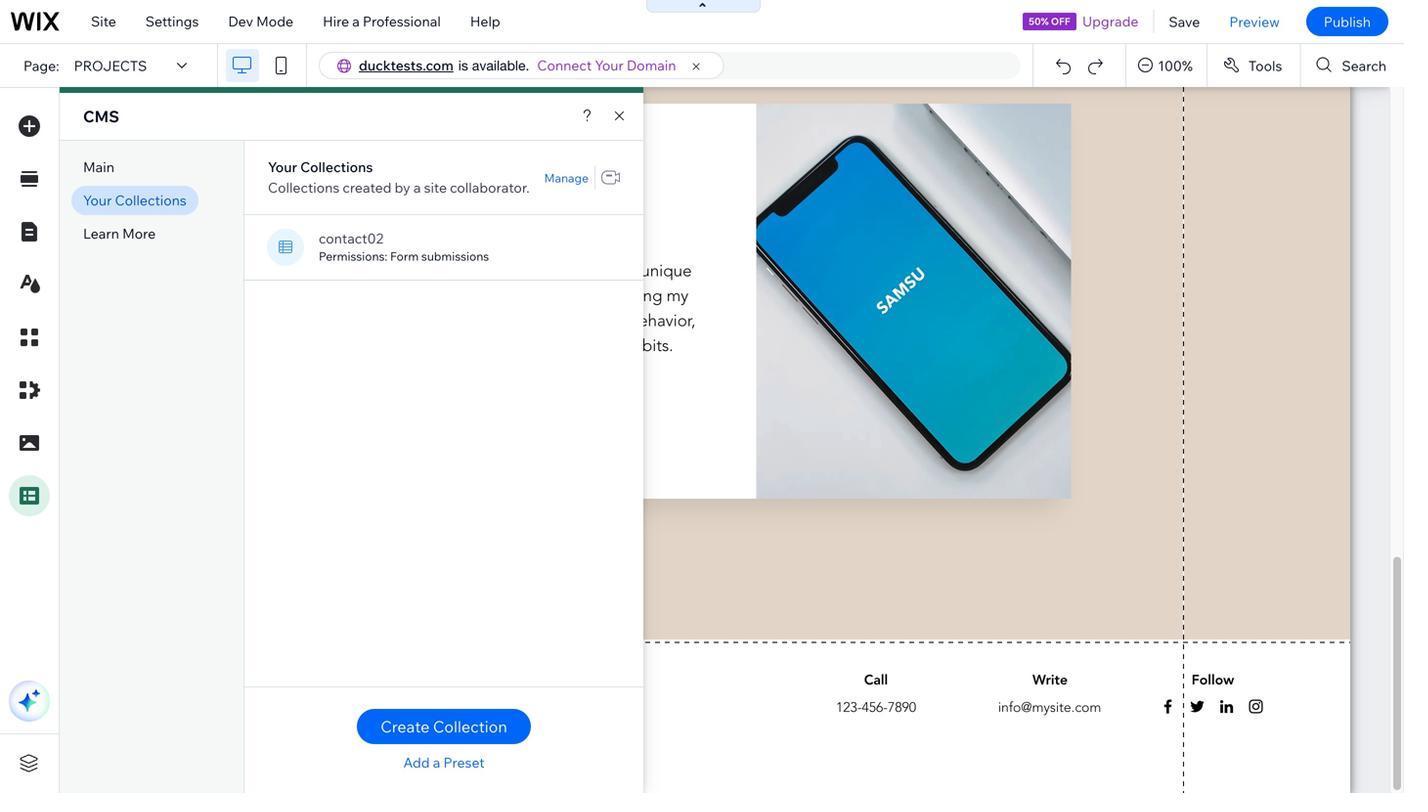 Task type: locate. For each thing, give the bounding box(es) containing it.
2 vertical spatial your
[[83, 192, 112, 209]]

create collection
[[381, 717, 507, 736]]

create collection button
[[357, 709, 531, 744]]

2 horizontal spatial your
[[595, 57, 624, 74]]

collections up created
[[300, 158, 373, 176]]

2 vertical spatial a
[[433, 754, 440, 771]]

1 vertical spatial your
[[268, 158, 297, 176]]

1 horizontal spatial a
[[414, 179, 421, 196]]

collaborator.
[[450, 179, 530, 196]]

site
[[91, 13, 116, 30]]

your inside your collections collections created by a site collaborator.
[[268, 158, 297, 176]]

available.
[[472, 57, 529, 73]]

100% button
[[1127, 44, 1207, 87]]

1 vertical spatial a
[[414, 179, 421, 196]]

submissions
[[421, 249, 489, 264]]

preview button
[[1215, 0, 1295, 43]]

0 vertical spatial a
[[352, 13, 360, 30]]

a right add
[[433, 754, 440, 771]]

0 horizontal spatial your
[[83, 192, 112, 209]]

your
[[595, 57, 624, 74], [268, 158, 297, 176], [83, 192, 112, 209]]

your for your collections
[[83, 192, 112, 209]]

off
[[1051, 15, 1071, 27]]

collections up more
[[115, 192, 187, 209]]

0 vertical spatial your
[[595, 57, 624, 74]]

a right by
[[414, 179, 421, 196]]

a for add
[[433, 754, 440, 771]]

a
[[352, 13, 360, 30], [414, 179, 421, 196], [433, 754, 440, 771]]

preset
[[444, 754, 485, 771]]

a inside your collections collections created by a site collaborator.
[[414, 179, 421, 196]]

more
[[122, 225, 156, 242]]

save
[[1169, 13, 1200, 30]]

projects
[[74, 57, 147, 74]]

professional
[[363, 13, 441, 30]]

2 horizontal spatial a
[[433, 754, 440, 771]]

collections left created
[[268, 179, 340, 196]]

50% off
[[1029, 15, 1071, 27]]

0 horizontal spatial a
[[352, 13, 360, 30]]

collections
[[300, 158, 373, 176], [268, 179, 340, 196], [115, 192, 187, 209]]

1 horizontal spatial your
[[268, 158, 297, 176]]

by
[[395, 179, 410, 196]]

a right hire
[[352, 13, 360, 30]]

a inside button
[[433, 754, 440, 771]]

site
[[424, 179, 447, 196]]

add
[[403, 754, 430, 771]]

search
[[1342, 57, 1387, 74]]

settings
[[146, 13, 199, 30]]

save button
[[1154, 0, 1215, 43]]

your collections
[[83, 192, 187, 209]]



Task type: describe. For each thing, give the bounding box(es) containing it.
publish button
[[1307, 7, 1389, 36]]

ducktests.com
[[359, 57, 454, 74]]

hire
[[323, 13, 349, 30]]

contact02 permissions: form submissions
[[319, 230, 489, 264]]

collections for your collections collections created by a site collaborator.
[[300, 158, 373, 176]]

main
[[83, 158, 114, 176]]

is available. connect your domain
[[458, 57, 676, 74]]

permissions:
[[319, 249, 388, 264]]

learn
[[83, 225, 119, 242]]

preview
[[1230, 13, 1280, 30]]

add a preset button
[[403, 754, 485, 772]]

cms
[[83, 107, 119, 126]]

create
[[381, 717, 430, 736]]

tools button
[[1208, 44, 1300, 87]]

50%
[[1029, 15, 1049, 27]]

search button
[[1301, 44, 1404, 87]]

domain
[[627, 57, 676, 74]]

collections for your collections
[[115, 192, 187, 209]]

dev mode
[[228, 13, 293, 30]]

is
[[458, 57, 468, 73]]

mode
[[256, 13, 293, 30]]

collection
[[433, 717, 507, 736]]

hire a professional
[[323, 13, 441, 30]]

tools
[[1249, 57, 1282, 74]]

contact02
[[319, 230, 384, 247]]

100%
[[1158, 57, 1193, 74]]

a for hire
[[352, 13, 360, 30]]

your collections collections created by a site collaborator.
[[268, 158, 530, 196]]

add a preset
[[403, 754, 485, 771]]

manage button
[[544, 169, 589, 187]]

created
[[343, 179, 392, 196]]

learn more
[[83, 225, 156, 242]]

help
[[470, 13, 500, 30]]

manage
[[544, 171, 589, 185]]

publish
[[1324, 13, 1371, 30]]

upgrade
[[1083, 13, 1139, 30]]

form
[[390, 249, 419, 264]]

your for your collections collections created by a site collaborator.
[[268, 158, 297, 176]]

connect
[[537, 57, 592, 74]]

dev
[[228, 13, 253, 30]]



Task type: vqa. For each thing, say whether or not it's contained in the screenshot.
art
no



